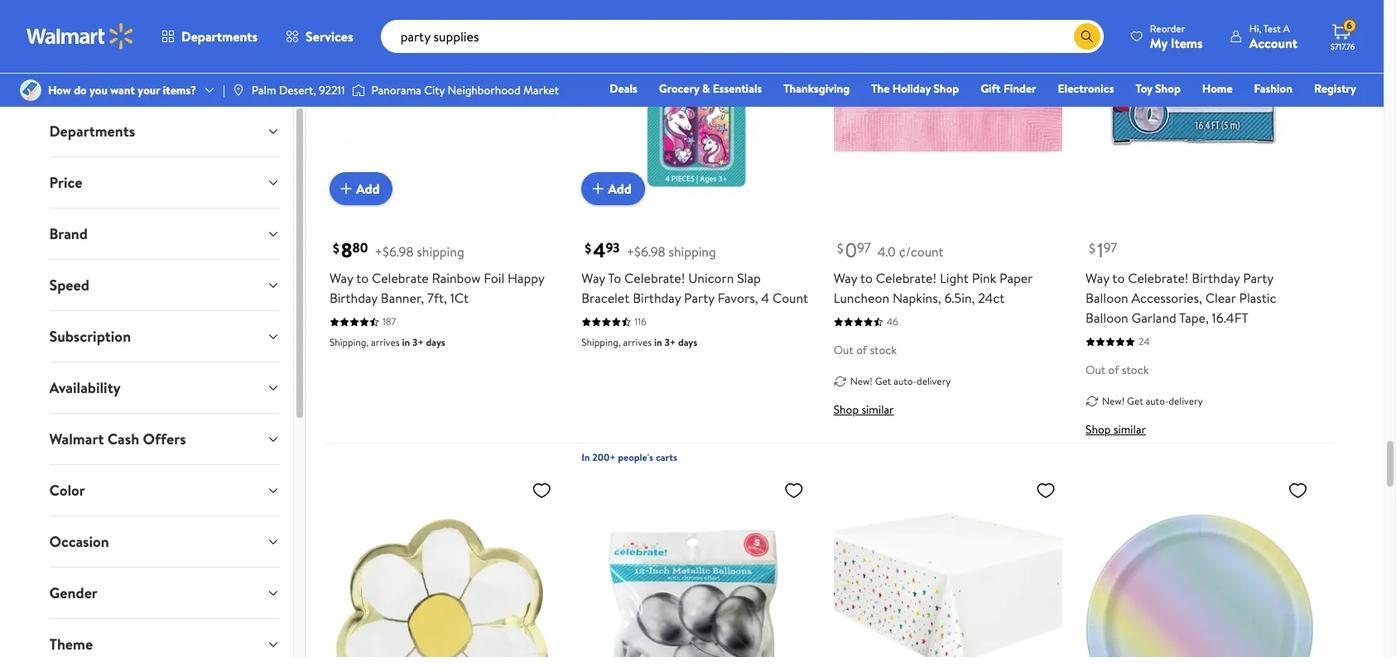 Task type: locate. For each thing, give the bounding box(es) containing it.
reorder my items
[[1150, 21, 1203, 52]]

0 horizontal spatial celebrate!
[[625, 269, 685, 287]]

0 horizontal spatial 4
[[593, 236, 606, 264]]

add to cart image
[[336, 179, 356, 199], [588, 179, 608, 199]]

1 vertical spatial similar
[[1114, 422, 1146, 438]]

$ inside $ 1 97
[[1089, 240, 1096, 258]]

way for 8
[[330, 269, 353, 287]]

birthday
[[1192, 269, 1240, 287], [330, 289, 378, 307], [633, 289, 681, 307]]

clear
[[1206, 289, 1236, 307]]

0 vertical spatial new! get auto-delivery
[[850, 374, 951, 388]]

2 add button from the left
[[582, 172, 645, 205]]

party inside way to celebrate! birthday party balloon accessories, clear plastic balloon garland tape, 16.4ft
[[1244, 269, 1274, 287]]

departments button up |
[[147, 17, 272, 56]]

1 vertical spatial balloon
[[1086, 309, 1129, 327]]

shop similar for 4.0 ¢/count
[[834, 402, 894, 418]]

shipping, for 4
[[582, 336, 621, 350]]

0 horizontal spatial similar
[[862, 402, 894, 418]]

2 arrives from the left
[[623, 336, 652, 350]]

celebrate! for 0
[[876, 269, 937, 287]]

way to celebrate rainbow foil happy birthday banner, 7ft, 1ct image
[[330, 0, 559, 192]]

cash
[[107, 429, 139, 450]]

1 horizontal spatial shipping,
[[582, 336, 621, 350]]

1 shipping from the left
[[417, 243, 464, 261]]

$ left 1
[[1089, 240, 1096, 258]]

2 3+ from the left
[[665, 336, 676, 350]]

shipping, arrives in 3+ days
[[330, 336, 445, 350], [582, 336, 698, 350]]

celebrate! up napkins,
[[876, 269, 937, 287]]

0
[[845, 236, 857, 264]]

1 3+ from the left
[[413, 336, 424, 350]]

1 days from the left
[[426, 336, 445, 350]]

1 horizontal spatial departments
[[181, 27, 258, 46]]

1 vertical spatial delivery
[[1169, 394, 1203, 408]]

party up plastic
[[1244, 269, 1274, 287]]

 image
[[20, 80, 41, 101], [352, 82, 365, 99], [232, 84, 245, 97]]

$ for 4
[[585, 240, 592, 258]]

0 horizontal spatial stock
[[870, 342, 897, 359]]

+$6.98 up celebrate
[[375, 243, 414, 261]]

4 left 'count' at the top of page
[[762, 289, 770, 307]]

of
[[857, 342, 867, 359], [1109, 362, 1120, 379]]

the holiday shop link
[[864, 80, 967, 98]]

favors,
[[718, 289, 758, 307]]

way up 'luncheon'
[[834, 269, 858, 287]]

way
[[330, 269, 353, 287], [582, 269, 606, 287], [834, 269, 858, 287], [1086, 269, 1110, 287]]

0 vertical spatial shop similar
[[834, 402, 894, 418]]

1 horizontal spatial birthday
[[633, 289, 681, 307]]

1 horizontal spatial days
[[678, 336, 698, 350]]

out of stock down 46
[[834, 342, 897, 359]]

celebrate! up accessories,
[[1128, 269, 1189, 287]]

shop similar button
[[834, 402, 894, 418], [1086, 422, 1146, 438]]

celebrate! inside $ 4 93 +$6.98 shipping way to celebrate! unicorn slap bracelet birthday party favors, 4 count
[[625, 269, 685, 287]]

way inside $ 8 80 +$6.98 shipping way to celebrate rainbow foil happy birthday banner, 7ft, 1ct
[[330, 269, 353, 287]]

0 horizontal spatial new!
[[850, 374, 873, 388]]

birthday up clear
[[1192, 269, 1240, 287]]

shipping up unicorn
[[669, 243, 716, 261]]

offers
[[143, 429, 186, 450]]

to down 80
[[356, 269, 369, 287]]

1 vertical spatial new! get auto-delivery
[[1103, 394, 1203, 408]]

debit
[[1258, 104, 1286, 120]]

celebrate! inside $ 0 97 4.0 ¢/count way to celebrate! light pink paper luncheon napkins, 6.5in, 24ct
[[876, 269, 937, 287]]

0 horizontal spatial to
[[356, 269, 369, 287]]

1 horizontal spatial auto-
[[1146, 394, 1169, 408]]

1 vertical spatial departments button
[[36, 106, 293, 157]]

add to cart image up 93
[[588, 179, 608, 199]]

1 horizontal spatial add button
[[582, 172, 645, 205]]

0 horizontal spatial shipping
[[417, 243, 464, 261]]

$ inside $ 0 97 4.0 ¢/count way to celebrate! light pink paper luncheon napkins, 6.5in, 24ct
[[837, 240, 844, 258]]

1 vertical spatial party
[[684, 289, 715, 307]]

way down 1
[[1086, 269, 1110, 287]]

$ for 1
[[1089, 240, 1096, 258]]

stock
[[870, 342, 897, 359], [1122, 362, 1149, 379]]

0 horizontal spatial +$6.98
[[375, 243, 414, 261]]

way to celebrate! light pink paper luncheon napkins, 6.5in, 24ct image
[[834, 0, 1063, 192]]

0 horizontal spatial add
[[356, 180, 380, 198]]

walmart cash offers button
[[36, 414, 293, 465]]

1 horizontal spatial arrives
[[623, 336, 652, 350]]

0 horizontal spatial arrives
[[371, 336, 400, 350]]

birthday for 4
[[633, 289, 681, 307]]

1 +$6.98 from the left
[[375, 243, 414, 261]]

carts
[[656, 451, 677, 465]]

2 add from the left
[[608, 180, 632, 198]]

2 horizontal spatial  image
[[352, 82, 365, 99]]

stock for 1
[[1122, 362, 1149, 379]]

93
[[606, 239, 620, 257]]

1 horizontal spatial shop similar button
[[1086, 422, 1146, 438]]

add to favorites list, way to celebrate! retro daisy paper dessert plates, 7.5in, 10ct image
[[532, 481, 552, 501]]

0 vertical spatial auto-
[[894, 374, 917, 388]]

add button up 93
[[582, 172, 645, 205]]

1 horizontal spatial 4
[[762, 289, 770, 307]]

shipping inside $ 4 93 +$6.98 shipping way to celebrate! unicorn slap bracelet birthday party favors, 4 count
[[669, 243, 716, 261]]

the holiday shop
[[872, 80, 959, 97]]

1 celebrate! from the left
[[625, 269, 685, 287]]

auto- down 24
[[1146, 394, 1169, 408]]

0 horizontal spatial new! get auto-delivery
[[850, 374, 951, 388]]

shop similar
[[834, 402, 894, 418], [1086, 422, 1146, 438]]

way to celebrate! retro daisy paper dessert plates, 7.5in, 10ct image
[[330, 474, 559, 658]]

foil
[[484, 269, 505, 287]]

fashion
[[1255, 80, 1293, 97]]

auto- down 46
[[894, 374, 917, 388]]

out of stock down 24
[[1086, 362, 1149, 379]]

1 horizontal spatial +$6.98
[[627, 243, 666, 261]]

1 horizontal spatial shipping, arrives in 3+ days
[[582, 336, 698, 350]]

1 vertical spatial shop similar button
[[1086, 422, 1146, 438]]

97 inside $ 1 97
[[1104, 239, 1118, 257]]

gender button
[[36, 568, 293, 619]]

0 vertical spatial new!
[[850, 374, 873, 388]]

2 97 from the left
[[1104, 239, 1118, 257]]

2 horizontal spatial to
[[1113, 269, 1125, 287]]

2 celebrate! from the left
[[876, 269, 937, 287]]

0 vertical spatial 4
[[593, 236, 606, 264]]

3 $ from the left
[[837, 240, 844, 258]]

1 97 from the left
[[857, 239, 871, 257]]

4.0
[[878, 243, 896, 261]]

arrives down 116 on the left of page
[[623, 336, 652, 350]]

1 horizontal spatial 97
[[1104, 239, 1118, 257]]

1 shipping, arrives in 3+ days from the left
[[330, 336, 445, 350]]

birthday down 8
[[330, 289, 378, 307]]

days for 4
[[678, 336, 698, 350]]

1 vertical spatial 4
[[762, 289, 770, 307]]

grocery & essentials link
[[652, 80, 770, 98]]

1 $ from the left
[[333, 240, 340, 258]]

0 vertical spatial out
[[834, 342, 854, 359]]

arrives for 8
[[371, 336, 400, 350]]

4 $ from the left
[[1089, 240, 1096, 258]]

in down banner,
[[402, 336, 410, 350]]

$ left 93
[[585, 240, 592, 258]]

shipping up "rainbow"
[[417, 243, 464, 261]]

+$6.98 inside $ 8 80 +$6.98 shipping way to celebrate rainbow foil happy birthday banner, 7ft, 1ct
[[375, 243, 414, 261]]

stock down 46
[[870, 342, 897, 359]]

way inside $ 4 93 +$6.98 shipping way to celebrate! unicorn slap bracelet birthday party favors, 4 count
[[582, 269, 606, 287]]

to
[[356, 269, 369, 287], [861, 269, 873, 287], [1113, 269, 1125, 287]]

items
[[1171, 34, 1203, 52]]

add button
[[330, 172, 393, 205], [582, 172, 645, 205]]

market
[[524, 82, 559, 99]]

0 horizontal spatial 3+
[[413, 336, 424, 350]]

1 horizontal spatial shipping
[[669, 243, 716, 261]]

 image for panorama
[[352, 82, 365, 99]]

 image right |
[[232, 84, 245, 97]]

0 horizontal spatial departments
[[49, 121, 135, 142]]

color tab
[[36, 466, 293, 516]]

1 horizontal spatial similar
[[1114, 422, 1146, 438]]

account
[[1250, 34, 1298, 52]]

$ left 0
[[837, 240, 844, 258]]

2 days from the left
[[678, 336, 698, 350]]

out
[[834, 342, 854, 359], [1086, 362, 1106, 379]]

1 vertical spatial of
[[1109, 362, 1120, 379]]

delivery
[[917, 374, 951, 388], [1169, 394, 1203, 408]]

0 horizontal spatial shop similar
[[834, 402, 894, 418]]

$ inside $ 4 93 +$6.98 shipping way to celebrate! unicorn slap bracelet birthday party favors, 4 count
[[585, 240, 592, 258]]

birthday inside way to celebrate! birthday party balloon accessories, clear plastic balloon garland tape, 16.4ft
[[1192, 269, 1240, 287]]

arrives down 187
[[371, 336, 400, 350]]

0 vertical spatial of
[[857, 342, 867, 359]]

4
[[593, 236, 606, 264], [762, 289, 770, 307]]

2 shipping from the left
[[669, 243, 716, 261]]

1 shipping, from the left
[[330, 336, 369, 350]]

shipping inside $ 8 80 +$6.98 shipping way to celebrate rainbow foil happy birthday banner, 7ft, 1ct
[[417, 243, 464, 261]]

0 horizontal spatial of
[[857, 342, 867, 359]]

celebrate! for 4
[[625, 269, 685, 287]]

similar
[[862, 402, 894, 418], [1114, 422, 1146, 438]]

to up 'luncheon'
[[861, 269, 873, 287]]

birthday inside $ 8 80 +$6.98 shipping way to celebrate rainbow foil happy birthday banner, 7ft, 1ct
[[330, 289, 378, 307]]

happy
[[508, 269, 545, 287]]

arrives for 4
[[623, 336, 652, 350]]

plastic
[[1240, 289, 1277, 307]]

shipping, arrives in 3+ days down 187
[[330, 336, 445, 350]]

$ 0 97 4.0 ¢/count way to celebrate! light pink paper luncheon napkins, 6.5in, 24ct
[[834, 236, 1033, 307]]

2 $ from the left
[[585, 240, 592, 258]]

3+ for 8
[[413, 336, 424, 350]]

get
[[875, 374, 892, 388], [1128, 394, 1144, 408]]

3+ down $ 4 93 +$6.98 shipping way to celebrate! unicorn slap bracelet birthday party favors, 4 count
[[665, 336, 676, 350]]

celebrate! right to
[[625, 269, 685, 287]]

0 horizontal spatial shipping,
[[330, 336, 369, 350]]

celebrate!
[[625, 269, 685, 287], [876, 269, 937, 287], [1128, 269, 1189, 287]]

way down 8
[[330, 269, 353, 287]]

days down 7ft,
[[426, 336, 445, 350]]

home
[[1203, 80, 1233, 97]]

0 horizontal spatial shop similar button
[[834, 402, 894, 418]]

0 horizontal spatial out
[[834, 342, 854, 359]]

grocery & essentials
[[659, 80, 762, 97]]

to
[[608, 269, 622, 287]]

80
[[353, 239, 368, 257]]

 image left how
[[20, 80, 41, 101]]

3 way from the left
[[834, 269, 858, 287]]

0 horizontal spatial birthday
[[330, 289, 378, 307]]

to down $ 1 97
[[1113, 269, 1125, 287]]

3+ for 4
[[665, 336, 676, 350]]

2 horizontal spatial birthday
[[1192, 269, 1240, 287]]

thanksgiving link
[[776, 80, 858, 98]]

balloon down $ 1 97
[[1086, 289, 1129, 307]]

Walmart Site-Wide search field
[[381, 20, 1104, 53]]

services button
[[272, 17, 368, 56]]

1 horizontal spatial out of stock
[[1086, 362, 1149, 379]]

1 horizontal spatial to
[[861, 269, 873, 287]]

1 horizontal spatial get
[[1128, 394, 1144, 408]]

similar for 1
[[1114, 422, 1146, 438]]

reorder
[[1150, 21, 1186, 35]]

1 vertical spatial get
[[1128, 394, 1144, 408]]

0 vertical spatial departments
[[181, 27, 258, 46]]

1 horizontal spatial celebrate!
[[876, 269, 937, 287]]

+$6.98 inside $ 4 93 +$6.98 shipping way to celebrate! unicorn slap bracelet birthday party favors, 4 count
[[627, 243, 666, 261]]

0 vertical spatial stock
[[870, 342, 897, 359]]

days down unicorn
[[678, 336, 698, 350]]

auto-
[[894, 374, 917, 388], [1146, 394, 1169, 408]]

0 horizontal spatial delivery
[[917, 374, 951, 388]]

0 horizontal spatial days
[[426, 336, 445, 350]]

to inside $ 0 97 4.0 ¢/count way to celebrate! light pink paper luncheon napkins, 6.5in, 24ct
[[861, 269, 873, 287]]

birthday inside $ 4 93 +$6.98 shipping way to celebrate! unicorn slap bracelet birthday party favors, 4 count
[[633, 289, 681, 307]]

1 horizontal spatial add
[[608, 180, 632, 198]]

1 horizontal spatial out
[[1086, 362, 1106, 379]]

way to celebrate! rainbow dreamy unicorn paper dessert plates, 7in, 10ct image
[[1086, 474, 1315, 658]]

2 horizontal spatial celebrate!
[[1128, 269, 1189, 287]]

0 horizontal spatial in
[[402, 336, 410, 350]]

$717.76
[[1331, 41, 1355, 52]]

1 add button from the left
[[330, 172, 393, 205]]

0 vertical spatial shop similar button
[[834, 402, 894, 418]]

new! get auto-delivery down 46
[[850, 374, 951, 388]]

add up 93
[[608, 180, 632, 198]]

1 vertical spatial out of stock
[[1086, 362, 1149, 379]]

1 horizontal spatial 3+
[[665, 336, 676, 350]]

1 add from the left
[[356, 180, 380, 198]]

finder
[[1004, 80, 1037, 97]]

0 horizontal spatial 97
[[857, 239, 871, 257]]

add button up 80
[[330, 172, 393, 205]]

0 horizontal spatial party
[[684, 289, 715, 307]]

$ left 8
[[333, 240, 340, 258]]

toy
[[1136, 80, 1153, 97]]

0 horizontal spatial add to cart image
[[336, 179, 356, 199]]

add up 80
[[356, 180, 380, 198]]

birthday for 8
[[330, 289, 378, 307]]

0 horizontal spatial out of stock
[[834, 342, 897, 359]]

1 add to cart image from the left
[[336, 179, 356, 199]]

holiday
[[893, 80, 931, 97]]

availability button
[[36, 363, 293, 413]]

1 vertical spatial auto-
[[1146, 394, 1169, 408]]

1 horizontal spatial shop similar
[[1086, 422, 1146, 438]]

0 vertical spatial out of stock
[[834, 342, 897, 359]]

departments button down items?
[[36, 106, 293, 157]]

you
[[90, 82, 108, 99]]

2 +$6.98 from the left
[[627, 243, 666, 261]]

1 horizontal spatial new! get auto-delivery
[[1103, 394, 1203, 408]]

+$6.98 right 93
[[627, 243, 666, 261]]

4 up 'bracelet'
[[593, 236, 606, 264]]

tape,
[[1180, 309, 1209, 327]]

1 horizontal spatial stock
[[1122, 362, 1149, 379]]

1 vertical spatial stock
[[1122, 362, 1149, 379]]

1 horizontal spatial  image
[[232, 84, 245, 97]]

get down 24
[[1128, 394, 1144, 408]]

paper
[[1000, 269, 1033, 287]]

1 vertical spatial shop similar
[[1086, 422, 1146, 438]]

in for 8
[[402, 336, 410, 350]]

1 horizontal spatial delivery
[[1169, 394, 1203, 408]]

way to celebrate! bright stars birthday plastic party tablecloth, 84 x 54in image
[[834, 474, 1063, 658]]

3 celebrate! from the left
[[1128, 269, 1189, 287]]

party down unicorn
[[684, 289, 715, 307]]

 image right 92211
[[352, 82, 365, 99]]

days for 8
[[426, 336, 445, 350]]

add to favorites list, way to celebrate! rainbow dreamy unicorn paper dessert plates, 7in, 10ct image
[[1289, 481, 1308, 501]]

add to cart image for 4
[[588, 179, 608, 199]]

0 horizontal spatial shipping, arrives in 3+ days
[[330, 336, 445, 350]]

0 vertical spatial get
[[875, 374, 892, 388]]

$ inside $ 8 80 +$6.98 shipping way to celebrate rainbow foil happy birthday banner, 7ft, 1ct
[[333, 240, 340, 258]]

1 horizontal spatial party
[[1244, 269, 1274, 287]]

way inside $ 0 97 4.0 ¢/count way to celebrate! light pink paper luncheon napkins, 6.5in, 24ct
[[834, 269, 858, 287]]

balloon
[[1086, 289, 1129, 307], [1086, 309, 1129, 327]]

balloon left garland
[[1086, 309, 1129, 327]]

1 horizontal spatial in
[[654, 336, 662, 350]]

pink
[[972, 269, 997, 287]]

$ 8 80 +$6.98 shipping way to celebrate rainbow foil happy birthday banner, 7ft, 1ct
[[330, 236, 545, 307]]

1 vertical spatial departments
[[49, 121, 135, 142]]

celebrate! inside way to celebrate! birthday party balloon accessories, clear plastic balloon garland tape, 16.4ft
[[1128, 269, 1189, 287]]

walmart+ link
[[1300, 103, 1364, 121]]

1 to from the left
[[356, 269, 369, 287]]

1 horizontal spatial add to cart image
[[588, 179, 608, 199]]

0 vertical spatial party
[[1244, 269, 1274, 287]]

brand button
[[36, 209, 293, 259]]

2 in from the left
[[654, 336, 662, 350]]

2 add to cart image from the left
[[588, 179, 608, 199]]

delivery for 4.0 ¢/count
[[917, 374, 951, 388]]

1 vertical spatial out
[[1086, 362, 1106, 379]]

1 vertical spatial new!
[[1103, 394, 1125, 408]]

birthday up 116 on the left of page
[[633, 289, 681, 307]]

departments inside tab
[[49, 121, 135, 142]]

shop similar button for 1
[[1086, 422, 1146, 438]]

97 inside $ 0 97 4.0 ¢/count way to celebrate! light pink paper luncheon napkins, 6.5in, 24ct
[[857, 239, 871, 257]]

subscription button
[[36, 311, 293, 362]]

departments down you
[[49, 121, 135, 142]]

1 way from the left
[[330, 269, 353, 287]]

0 horizontal spatial  image
[[20, 80, 41, 101]]

1 arrives from the left
[[371, 336, 400, 350]]

auto- for 4.0 ¢/count
[[894, 374, 917, 388]]

add to favorites list, way to celebrate! bright stars birthday plastic party tablecloth, 84 x 54in image
[[1036, 481, 1056, 501]]

4 way from the left
[[1086, 269, 1110, 287]]

1 horizontal spatial of
[[1109, 362, 1120, 379]]

arrives
[[371, 336, 400, 350], [623, 336, 652, 350]]

0 vertical spatial delivery
[[917, 374, 951, 388]]

1 in from the left
[[402, 336, 410, 350]]

 image for how
[[20, 80, 41, 101]]

how do you want your items?
[[48, 82, 196, 99]]

0 vertical spatial similar
[[862, 402, 894, 418]]

shipping, arrives in 3+ days for 4
[[582, 336, 698, 350]]

add for 8
[[356, 180, 380, 198]]

24ct
[[979, 289, 1005, 307]]

shipping, arrives in 3+ days down 116 on the left of page
[[582, 336, 698, 350]]

2 way from the left
[[582, 269, 606, 287]]

to for 8
[[356, 269, 369, 287]]

get down 46
[[875, 374, 892, 388]]

add to cart image up 80
[[336, 179, 356, 199]]

Search search field
[[381, 20, 1104, 53]]

in down $ 4 93 +$6.98 shipping way to celebrate! unicorn slap bracelet birthday party favors, 4 count
[[654, 336, 662, 350]]

departments up |
[[181, 27, 258, 46]]

+$6.98 for 8
[[375, 243, 414, 261]]

&
[[702, 80, 710, 97]]

2 shipping, arrives in 3+ days from the left
[[582, 336, 698, 350]]

2 to from the left
[[861, 269, 873, 287]]

1 horizontal spatial new!
[[1103, 394, 1125, 408]]

new! get auto-delivery down 24
[[1103, 394, 1203, 408]]

0 vertical spatial balloon
[[1086, 289, 1129, 307]]

shop
[[934, 80, 959, 97], [1156, 80, 1181, 97], [834, 402, 859, 418], [1086, 422, 1111, 438]]

97 for 1
[[1104, 239, 1118, 257]]

stock down 24
[[1122, 362, 1149, 379]]

2 shipping, from the left
[[582, 336, 621, 350]]

way left to
[[582, 269, 606, 287]]

to inside $ 8 80 +$6.98 shipping way to celebrate rainbow foil happy birthday banner, 7ft, 1ct
[[356, 269, 369, 287]]

0 horizontal spatial auto-
[[894, 374, 917, 388]]

0 horizontal spatial add button
[[330, 172, 393, 205]]

0 horizontal spatial get
[[875, 374, 892, 388]]

in
[[402, 336, 410, 350], [654, 336, 662, 350]]

3 to from the left
[[1113, 269, 1125, 287]]

$ for 8
[[333, 240, 340, 258]]

3+ down banner,
[[413, 336, 424, 350]]

to inside way to celebrate! birthday party balloon accessories, clear plastic balloon garland tape, 16.4ft
[[1113, 269, 1125, 287]]



Task type: vqa. For each thing, say whether or not it's contained in the screenshot.
Palm  icon
yes



Task type: describe. For each thing, give the bounding box(es) containing it.
add for 4
[[608, 180, 632, 198]]

electronics link
[[1051, 80, 1122, 98]]

a
[[1284, 21, 1290, 35]]

out of stock for 1
[[1086, 362, 1149, 379]]

in 200+ people's carts
[[582, 451, 677, 465]]

$ 4 93 +$6.98 shipping way to celebrate! unicorn slap bracelet birthday party favors, 4 count
[[582, 236, 809, 307]]

similar for 4.0 ¢/count
[[862, 402, 894, 418]]

get for 4.0 ¢/count
[[875, 374, 892, 388]]

subscription tab
[[36, 311, 293, 362]]

shipping for 8
[[417, 243, 464, 261]]

get for 1
[[1128, 394, 1144, 408]]

occasion
[[49, 532, 109, 553]]

theme
[[49, 635, 93, 655]]

toy shop link
[[1129, 80, 1189, 98]]

luncheon
[[834, 289, 890, 307]]

in for 4
[[654, 336, 662, 350]]

8
[[341, 236, 353, 264]]

home link
[[1195, 80, 1241, 98]]

rainbow
[[432, 269, 481, 287]]

out of stock for 4.0 ¢/count
[[834, 342, 897, 359]]

187
[[383, 315, 396, 329]]

palm
[[252, 82, 276, 99]]

6
[[1347, 18, 1353, 32]]

neighborhood
[[448, 82, 521, 99]]

occasion button
[[36, 517, 293, 567]]

|
[[223, 82, 225, 99]]

bracelet
[[582, 289, 630, 307]]

new! get auto-delivery for 1
[[1103, 394, 1203, 408]]

walmart+
[[1307, 104, 1357, 120]]

theme button
[[36, 620, 293, 658]]

registry
[[1315, 80, 1357, 97]]

shipping, arrives in 3+ days for 8
[[330, 336, 445, 350]]

delivery for 1
[[1169, 394, 1203, 408]]

new! get auto-delivery for 4.0 ¢/count
[[850, 374, 951, 388]]

do
[[74, 82, 87, 99]]

how
[[48, 82, 71, 99]]

your
[[138, 82, 160, 99]]

toy shop
[[1136, 80, 1181, 97]]

add button for 4
[[582, 172, 645, 205]]

panorama city neighborhood market
[[372, 82, 559, 99]]

24
[[1139, 335, 1150, 349]]

departments tab
[[36, 106, 293, 157]]

want
[[110, 82, 135, 99]]

registry link
[[1307, 80, 1364, 98]]

accessories,
[[1132, 289, 1203, 307]]

color
[[49, 480, 85, 501]]

gender
[[49, 583, 98, 604]]

subscription
[[49, 326, 131, 347]]

deals
[[610, 80, 638, 97]]

6.5in,
[[945, 289, 975, 307]]

gender tab
[[36, 568, 293, 619]]

people's
[[618, 451, 654, 465]]

palm desert, 92211
[[252, 82, 345, 99]]

6 $717.76
[[1331, 18, 1355, 52]]

hi, test a account
[[1250, 21, 1298, 52]]

deals link
[[603, 80, 645, 98]]

7ft,
[[427, 289, 447, 307]]

new! for 1
[[1103, 394, 1125, 408]]

16.4ft
[[1212, 309, 1249, 327]]

new! for 4.0 ¢/count
[[850, 374, 873, 388]]

walmart cash offers
[[49, 429, 186, 450]]

occasion tab
[[36, 517, 293, 567]]

116
[[635, 315, 647, 329]]

shop similar button for 4.0 ¢/count
[[834, 402, 894, 418]]

speed tab
[[36, 260, 293, 311]]

light
[[940, 269, 969, 287]]

walmart image
[[27, 23, 134, 50]]

unicorn
[[689, 269, 734, 287]]

way inside way to celebrate! birthday party balloon accessories, clear plastic balloon garland tape, 16.4ft
[[1086, 269, 1110, 287]]

banner,
[[381, 289, 424, 307]]

slap
[[737, 269, 761, 287]]

city
[[424, 82, 445, 99]]

1
[[1098, 236, 1104, 264]]

shop similar for 1
[[1086, 422, 1146, 438]]

color button
[[36, 466, 293, 516]]

price tab
[[36, 157, 293, 208]]

1ct
[[450, 289, 469, 307]]

celebrate
[[372, 269, 429, 287]]

in
[[582, 451, 590, 465]]

desert,
[[279, 82, 316, 99]]

shipping for 4
[[669, 243, 716, 261]]

out for 1
[[1086, 362, 1106, 379]]

way to celebrate! unicorn slap bracelet birthday party favors, 4 count image
[[582, 0, 811, 192]]

gift
[[981, 80, 1001, 97]]

gift finder link
[[973, 80, 1044, 98]]

way for 4
[[582, 269, 606, 287]]

electronics
[[1058, 80, 1115, 97]]

fashion link
[[1247, 80, 1301, 98]]

party inside $ 4 93 +$6.98 shipping way to celebrate! unicorn slap bracelet birthday party favors, 4 count
[[684, 289, 715, 307]]

1 balloon from the top
[[1086, 289, 1129, 307]]

speed
[[49, 275, 89, 296]]

 image for palm
[[232, 84, 245, 97]]

$ 1 97
[[1089, 236, 1118, 264]]

97 for 0
[[857, 239, 871, 257]]

theme tab
[[36, 620, 293, 658]]

of for 1
[[1109, 362, 1120, 379]]

items?
[[163, 82, 196, 99]]

2 balloon from the top
[[1086, 309, 1129, 327]]

92211
[[319, 82, 345, 99]]

add to favorites list, way to celebrate! 12in birthday party decoration silver glossy metallic balloons, 5 count image
[[784, 481, 804, 501]]

brand tab
[[36, 209, 293, 259]]

price button
[[36, 157, 293, 208]]

speed button
[[36, 260, 293, 311]]

way to celebrate! 12in birthday party decoration silver glossy metallic balloons, 5 count image
[[582, 474, 811, 658]]

add button for 8
[[330, 172, 393, 205]]

shipping, for 8
[[330, 336, 369, 350]]

add to cart image for 8
[[336, 179, 356, 199]]

out for 4.0 ¢/count
[[834, 342, 854, 359]]

availability tab
[[36, 363, 293, 413]]

way to celebrate! birthday party balloon accessories, clear plastic balloon garland tape, 16.4ft image
[[1086, 0, 1315, 192]]

of for 4.0 ¢/count
[[857, 342, 867, 359]]

services
[[306, 27, 353, 46]]

napkins,
[[893, 289, 942, 307]]

stock for 4.0 ¢/count
[[870, 342, 897, 359]]

grocery
[[659, 80, 700, 97]]

essentials
[[713, 80, 762, 97]]

0 vertical spatial departments button
[[147, 17, 272, 56]]

price
[[49, 172, 82, 193]]

the
[[872, 80, 890, 97]]

walmart cash offers tab
[[36, 414, 293, 465]]

auto- for 1
[[1146, 394, 1169, 408]]

search icon image
[[1081, 30, 1094, 43]]

one
[[1230, 104, 1255, 120]]

way to celebrate! birthday party balloon accessories, clear plastic balloon garland tape, 16.4ft
[[1086, 269, 1277, 327]]

panorama
[[372, 82, 421, 99]]

$ for 0
[[837, 240, 844, 258]]

+$6.98 for 4
[[627, 243, 666, 261]]

garland
[[1132, 309, 1177, 327]]

to for 0
[[861, 269, 873, 287]]

way for 0
[[834, 269, 858, 287]]



